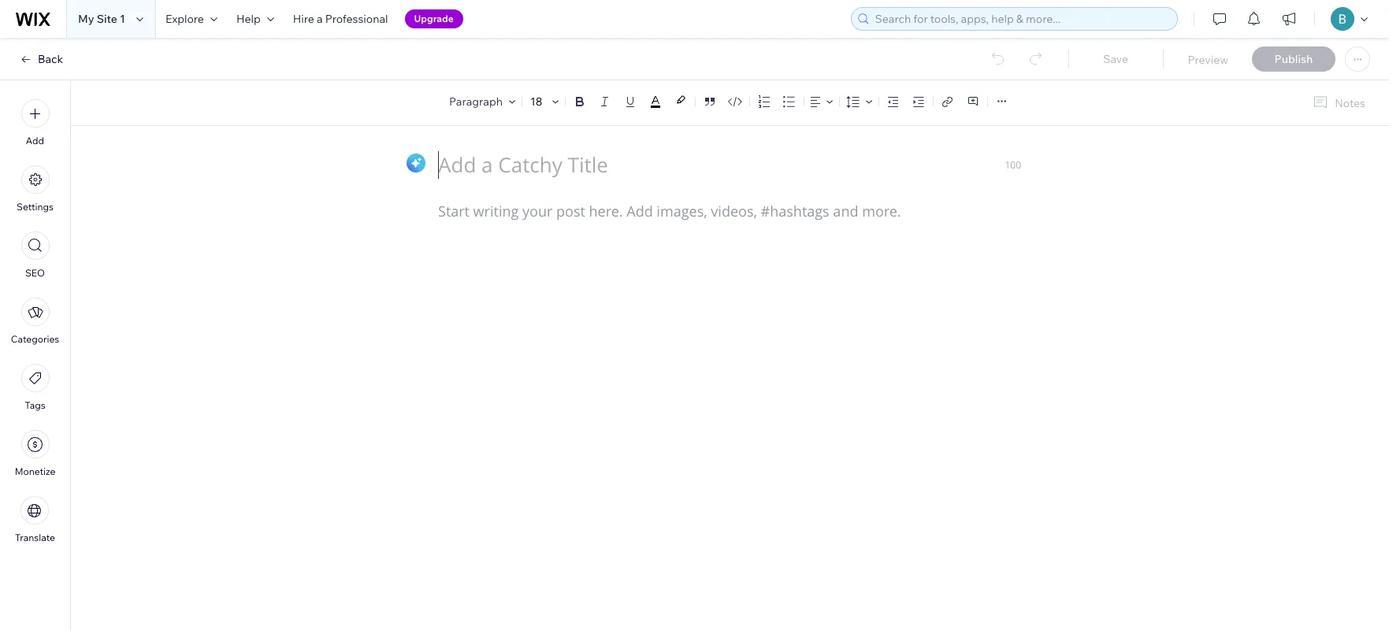 Task type: describe. For each thing, give the bounding box(es) containing it.
menu containing add
[[0, 90, 70, 553]]

upgrade
[[414, 13, 454, 24]]

back
[[38, 52, 63, 66]]

paragraph
[[449, 95, 503, 109]]

back button
[[19, 52, 63, 66]]

notes
[[1335, 96, 1366, 110]]

my
[[78, 12, 94, 26]]

seo
[[25, 267, 45, 279]]

settings
[[17, 201, 54, 213]]

translate
[[15, 532, 55, 544]]

categories
[[11, 333, 59, 345]]

add
[[26, 135, 44, 147]]

tags
[[25, 400, 45, 411]]

Font Size field
[[529, 94, 546, 110]]

my site 1
[[78, 12, 125, 26]]

hire
[[293, 12, 314, 26]]

hire a professional
[[293, 12, 388, 26]]



Task type: locate. For each thing, give the bounding box(es) containing it.
monetize button
[[15, 430, 55, 478]]

a
[[317, 12, 323, 26]]

notes button
[[1307, 92, 1371, 114]]

site
[[97, 12, 117, 26]]

hire a professional link
[[284, 0, 398, 38]]

Add a Catchy Title text field
[[438, 151, 1005, 179]]

professional
[[325, 12, 388, 26]]

help button
[[227, 0, 284, 38]]

help
[[236, 12, 261, 26]]

categories button
[[11, 298, 59, 345]]

add button
[[21, 99, 49, 147]]

settings button
[[17, 166, 54, 213]]

1
[[120, 12, 125, 26]]

100
[[1005, 158, 1022, 171]]

seo button
[[21, 232, 49, 279]]

Search for tools, apps, help & more... field
[[871, 8, 1173, 30]]

paragraph button
[[446, 91, 519, 113]]

monetize
[[15, 466, 55, 478]]

menu
[[0, 90, 70, 553]]

explore
[[165, 12, 204, 26]]

translate button
[[15, 497, 55, 544]]

upgrade button
[[405, 9, 463, 28]]

tags button
[[21, 364, 49, 411]]



Task type: vqa. For each thing, say whether or not it's contained in the screenshot.
middle Inbox
no



